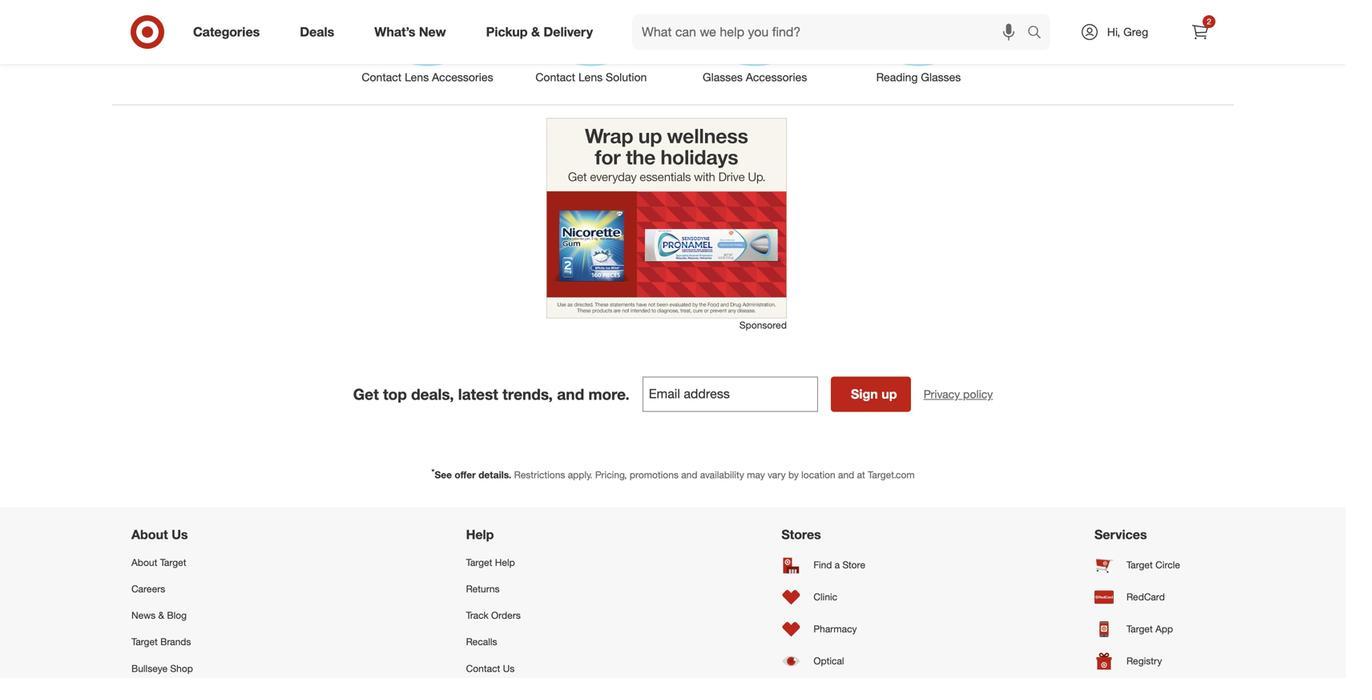 Task type: vqa. For each thing, say whether or not it's contained in the screenshot.
Contact inside "link"
yes



Task type: locate. For each thing, give the bounding box(es) containing it.
help
[[466, 527, 494, 543], [495, 557, 515, 569]]

new
[[419, 24, 446, 40]]

target down news
[[131, 637, 158, 649]]

deals,
[[411, 385, 454, 404]]

0 horizontal spatial lens
[[405, 70, 429, 84]]

track orders link
[[466, 603, 568, 629]]

at
[[857, 469, 866, 481]]

contact inside contact us link
[[466, 663, 500, 675]]

None text field
[[643, 377, 818, 413]]

contact
[[362, 70, 402, 84], [536, 70, 576, 84], [466, 663, 500, 675]]

us
[[172, 527, 188, 543], [503, 663, 515, 675]]

contact inside contact lens solution link
[[536, 70, 576, 84]]

optical
[[814, 656, 845, 668]]

& right pickup
[[531, 24, 540, 40]]

bullseye
[[131, 663, 168, 675]]

2 lens from the left
[[579, 70, 603, 84]]

promotions
[[630, 469, 679, 481]]

accessories down 'what can we help you find? suggestions appear below' search field
[[746, 70, 807, 84]]

returns
[[466, 583, 500, 596]]

top
[[383, 385, 407, 404]]

what's new
[[375, 24, 446, 40]]

target app link
[[1095, 614, 1215, 646]]

categories link
[[180, 14, 280, 50]]

accessories down the 'new' on the left top of page
[[432, 70, 493, 84]]

deals
[[300, 24, 334, 40]]

0 horizontal spatial glasses
[[703, 70, 743, 84]]

sign
[[851, 387, 878, 403]]

0 vertical spatial &
[[531, 24, 540, 40]]

about us
[[131, 527, 188, 543]]

glasses
[[703, 70, 743, 84], [921, 70, 961, 84]]

about
[[131, 527, 168, 543], [131, 557, 157, 569]]

1 horizontal spatial accessories
[[746, 70, 807, 84]]

2 accessories from the left
[[746, 70, 807, 84]]

2 horizontal spatial and
[[838, 469, 855, 481]]

about for about us
[[131, 527, 168, 543]]

1 horizontal spatial lens
[[579, 70, 603, 84]]

see
[[435, 469, 452, 481]]

us down recalls link
[[503, 663, 515, 675]]

0 horizontal spatial contact
[[362, 70, 402, 84]]

us up about target link
[[172, 527, 188, 543]]

categories
[[193, 24, 260, 40]]

contact down pickup & delivery link
[[536, 70, 576, 84]]

pickup & delivery
[[486, 24, 593, 40]]

optical link
[[782, 646, 881, 678]]

accessories
[[432, 70, 493, 84], [746, 70, 807, 84]]

1 about from the top
[[131, 527, 168, 543]]

about up "about target"
[[131, 527, 168, 543]]

about up careers at the bottom left
[[131, 557, 157, 569]]

restrictions
[[514, 469, 565, 481]]

target for target brands
[[131, 637, 158, 649]]

contact inside contact lens accessories link
[[362, 70, 402, 84]]

& left blog
[[158, 610, 164, 622]]

0 horizontal spatial help
[[466, 527, 494, 543]]

0 horizontal spatial &
[[158, 610, 164, 622]]

1 vertical spatial &
[[158, 610, 164, 622]]

& inside news & blog link
[[158, 610, 164, 622]]

target left app
[[1127, 624, 1153, 636]]

us for contact us
[[503, 663, 515, 675]]

2 glasses from the left
[[921, 70, 961, 84]]

1 horizontal spatial &
[[531, 24, 540, 40]]

about target link
[[131, 550, 252, 576]]

and left availability
[[681, 469, 698, 481]]

help inside target help link
[[495, 557, 515, 569]]

a
[[835, 560, 840, 572]]

target left circle
[[1127, 560, 1153, 572]]

lens
[[405, 70, 429, 84], [579, 70, 603, 84]]

& inside pickup & delivery link
[[531, 24, 540, 40]]

1 lens from the left
[[405, 70, 429, 84]]

1 horizontal spatial help
[[495, 557, 515, 569]]

and left more.
[[557, 385, 584, 404]]

recalls link
[[466, 629, 568, 656]]

glasses accessories link
[[673, 0, 837, 85]]

0 horizontal spatial us
[[172, 527, 188, 543]]

1 vertical spatial us
[[503, 663, 515, 675]]

and
[[557, 385, 584, 404], [681, 469, 698, 481], [838, 469, 855, 481]]

find a store link
[[782, 550, 881, 582]]

* see offer details. restrictions apply. pricing, promotions and availability may vary by location and at target.com
[[432, 467, 915, 481]]

target.com
[[868, 469, 915, 481]]

help up target help
[[466, 527, 494, 543]]

blog
[[167, 610, 187, 622]]

0 vertical spatial us
[[172, 527, 188, 543]]

get top deals, latest trends, and more.
[[353, 385, 630, 404]]

help up the returns link
[[495, 557, 515, 569]]

redcard link
[[1095, 582, 1215, 614]]

1 vertical spatial about
[[131, 557, 157, 569]]

and left at
[[838, 469, 855, 481]]

1 horizontal spatial and
[[681, 469, 698, 481]]

1 glasses from the left
[[703, 70, 743, 84]]

target down about us
[[160, 557, 186, 569]]

*
[[432, 467, 435, 477]]

lens left solution at the top left of the page
[[579, 70, 603, 84]]

2 horizontal spatial contact
[[536, 70, 576, 84]]

1 horizontal spatial glasses
[[921, 70, 961, 84]]

vary
[[768, 469, 786, 481]]

deals link
[[286, 14, 354, 50]]

redcard
[[1127, 592, 1165, 604]]

clinic link
[[782, 582, 881, 614]]

2 about from the top
[[131, 557, 157, 569]]

target
[[160, 557, 186, 569], [466, 557, 493, 569], [1127, 560, 1153, 572], [1127, 624, 1153, 636], [131, 637, 158, 649]]

pickup
[[486, 24, 528, 40]]

1 horizontal spatial us
[[503, 663, 515, 675]]

contact down recalls
[[466, 663, 500, 675]]

target brands
[[131, 637, 191, 649]]

target up returns
[[466, 557, 493, 569]]

contact down what's
[[362, 70, 402, 84]]

reading glasses link
[[837, 0, 1001, 85]]

contact for contact us
[[466, 663, 500, 675]]

0 vertical spatial about
[[131, 527, 168, 543]]

1 horizontal spatial contact
[[466, 663, 500, 675]]

& for news
[[158, 610, 164, 622]]

&
[[531, 24, 540, 40], [158, 610, 164, 622]]

lens for solution
[[579, 70, 603, 84]]

lens down what's new link
[[405, 70, 429, 84]]

what's
[[375, 24, 416, 40]]

1 vertical spatial help
[[495, 557, 515, 569]]

find a store
[[814, 560, 866, 572]]

target for target help
[[466, 557, 493, 569]]

careers
[[131, 583, 165, 596]]

0 horizontal spatial accessories
[[432, 70, 493, 84]]

target help link
[[466, 550, 568, 576]]



Task type: describe. For each thing, give the bounding box(es) containing it.
registry
[[1127, 656, 1163, 668]]

what's new link
[[361, 14, 466, 50]]

app
[[1156, 624, 1174, 636]]

careers link
[[131, 576, 252, 603]]

orders
[[491, 610, 521, 622]]

offer
[[455, 469, 476, 481]]

What can we help you find? suggestions appear below search field
[[632, 14, 1032, 50]]

news & blog link
[[131, 603, 252, 629]]

greg
[[1124, 25, 1149, 39]]

contact lens accessories
[[362, 70, 493, 84]]

target brands link
[[131, 629, 252, 656]]

track orders
[[466, 610, 521, 622]]

latest
[[458, 385, 498, 404]]

solution
[[606, 70, 647, 84]]

availability
[[700, 469, 745, 481]]

services
[[1095, 527, 1147, 543]]

privacy policy
[[924, 388, 993, 402]]

advertisement region
[[547, 118, 787, 319]]

circle
[[1156, 560, 1181, 572]]

target for target circle
[[1127, 560, 1153, 572]]

us for about us
[[172, 527, 188, 543]]

clinic
[[814, 592, 838, 604]]

brands
[[160, 637, 191, 649]]

recalls
[[466, 637, 497, 649]]

0 vertical spatial help
[[466, 527, 494, 543]]

search button
[[1020, 14, 1059, 53]]

delivery
[[544, 24, 593, 40]]

news & blog
[[131, 610, 187, 622]]

2 link
[[1183, 14, 1218, 50]]

location
[[802, 469, 836, 481]]

find
[[814, 560, 832, 572]]

privacy
[[924, 388, 960, 402]]

2
[[1207, 16, 1212, 26]]

sign up button
[[831, 377, 911, 413]]

sign up
[[851, 387, 897, 403]]

trends,
[[503, 385, 553, 404]]

contact us
[[466, 663, 515, 675]]

returns link
[[466, 576, 568, 603]]

shop
[[170, 663, 193, 675]]

hi,
[[1108, 25, 1121, 39]]

glasses accessories
[[703, 70, 807, 84]]

registry link
[[1095, 646, 1215, 678]]

target help
[[466, 557, 515, 569]]

pharmacy
[[814, 624, 857, 636]]

up
[[882, 387, 897, 403]]

& for pickup
[[531, 24, 540, 40]]

contact for contact lens solution
[[536, 70, 576, 84]]

track
[[466, 610, 489, 622]]

target app
[[1127, 624, 1174, 636]]

contact lens accessories link
[[346, 0, 510, 85]]

pickup & delivery link
[[473, 14, 613, 50]]

policy
[[964, 388, 993, 402]]

privacy policy link
[[924, 387, 993, 403]]

reading glasses
[[877, 70, 961, 84]]

news
[[131, 610, 156, 622]]

pharmacy link
[[782, 614, 881, 646]]

target circle link
[[1095, 550, 1215, 582]]

reading
[[877, 70, 918, 84]]

pricing,
[[595, 469, 627, 481]]

contact us link
[[466, 656, 568, 679]]

contact lens solution
[[536, 70, 647, 84]]

by
[[789, 469, 799, 481]]

more.
[[589, 385, 630, 404]]

lens for accessories
[[405, 70, 429, 84]]

store
[[843, 560, 866, 572]]

apply.
[[568, 469, 593, 481]]

bullseye shop
[[131, 663, 193, 675]]

sponsored
[[740, 319, 787, 331]]

target for target app
[[1127, 624, 1153, 636]]

about for about target
[[131, 557, 157, 569]]

target circle
[[1127, 560, 1181, 572]]

contact lens solution link
[[510, 0, 673, 85]]

may
[[747, 469, 765, 481]]

1 accessories from the left
[[432, 70, 493, 84]]

0 horizontal spatial and
[[557, 385, 584, 404]]

bullseye shop link
[[131, 656, 252, 679]]

search
[[1020, 26, 1059, 41]]

contact for contact lens accessories
[[362, 70, 402, 84]]

details.
[[479, 469, 512, 481]]



